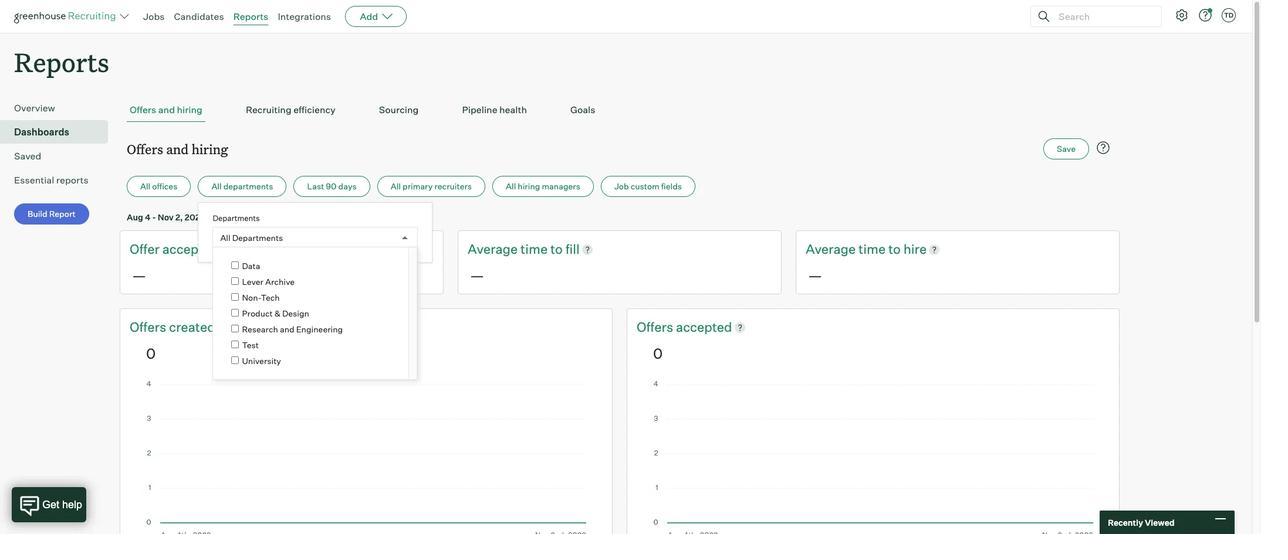 Task type: describe. For each thing, give the bounding box(es) containing it.
time for fill
[[521, 241, 548, 257]]

average time to for hire
[[806, 241, 904, 257]]

recruiting efficiency button
[[243, 98, 339, 122]]

efficiency
[[294, 104, 336, 116]]

engineering
[[296, 325, 343, 335]]

jobs
[[143, 11, 165, 22]]

last
[[307, 181, 324, 191]]

1 - from the left
[[152, 213, 156, 223]]

all hiring managers button
[[492, 176, 594, 197]]

all for all departments
[[220, 233, 230, 243]]

rate link
[[235, 241, 259, 259]]

to for hire
[[889, 241, 901, 257]]

last 90 days
[[307, 181, 357, 191]]

integrations
[[278, 11, 331, 22]]

average time to for fill
[[468, 241, 566, 257]]

Research and Engineering checkbox
[[231, 325, 239, 333]]

non-
[[242, 293, 261, 303]]

all for all offices
[[140, 181, 150, 191]]

tab list containing offers and hiring
[[127, 98, 1113, 122]]

Search text field
[[1056, 8, 1151, 25]]

average link for hire
[[806, 241, 859, 259]]

managers
[[542, 181, 580, 191]]

td button
[[1220, 6, 1238, 25]]

candidates
[[174, 11, 224, 22]]

offices
[[152, 181, 177, 191]]

fill link
[[566, 241, 580, 259]]

jobs link
[[143, 11, 165, 22]]

overview
[[14, 102, 55, 114]]

all departments
[[220, 233, 283, 243]]

to link for fill
[[550, 241, 566, 259]]

product
[[242, 309, 273, 319]]

4
[[145, 213, 151, 223]]

acceptance link
[[162, 241, 235, 259]]

recently viewed
[[1108, 518, 1175, 528]]

1 2023 from the left
[[185, 213, 205, 223]]

offers link for first xychart image from the left
[[130, 319, 169, 337]]

acceptance
[[162, 241, 232, 257]]

fill
[[566, 241, 580, 257]]

created link
[[169, 319, 215, 337]]

Data checkbox
[[231, 262, 239, 270]]

hire
[[904, 241, 927, 257]]

1 aug from the left
[[127, 213, 143, 223]]

non-tech
[[242, 293, 280, 303]]

td
[[1224, 11, 1234, 19]]

product & design
[[242, 309, 309, 319]]

all primary recruiters button
[[377, 176, 485, 197]]

add button
[[345, 6, 407, 27]]

essential reports link
[[14, 173, 103, 187]]

average link for fill
[[468, 241, 521, 259]]

configure image
[[1175, 8, 1189, 22]]

2 aug from the left
[[289, 213, 305, 223]]

1 vertical spatial hiring
[[192, 140, 228, 158]]

to for fill
[[550, 241, 563, 257]]

overview link
[[14, 101, 103, 115]]

all for all primary recruiters
[[391, 181, 401, 191]]

2,
[[175, 213, 183, 223]]

1 xychart image from the left
[[146, 381, 586, 535]]

archive
[[265, 277, 295, 287]]

— for fill
[[470, 267, 484, 285]]

2 - from the left
[[283, 213, 287, 223]]

2 xychart image from the left
[[653, 381, 1093, 535]]

Test checkbox
[[231, 341, 239, 349]]

accepted link
[[676, 319, 732, 337]]

saved
[[14, 150, 41, 162]]

1 vertical spatial reports
[[14, 45, 109, 79]]

recruiting efficiency
[[246, 104, 336, 116]]

all primary recruiters
[[391, 181, 472, 191]]

all offices
[[140, 181, 177, 191]]

created
[[169, 319, 215, 335]]

offers and hiring button
[[127, 98, 205, 122]]

save
[[1057, 144, 1076, 154]]

research and engineering
[[242, 325, 343, 335]]

dashboards
[[14, 126, 69, 138]]

hiring inside offers and hiring button
[[177, 104, 202, 116]]

faq image
[[1096, 141, 1110, 155]]

hiring inside all hiring managers button
[[518, 181, 540, 191]]

offer acceptance
[[130, 241, 235, 257]]

time link for fill
[[521, 241, 550, 259]]

essential
[[14, 174, 54, 186]]

2 2023 from the left
[[316, 213, 337, 223]]

test
[[242, 341, 259, 351]]

to link for hire
[[889, 241, 904, 259]]

pipeline health
[[462, 104, 527, 116]]

build report button
[[14, 204, 89, 225]]

time link for hire
[[859, 241, 889, 259]]

goals button
[[568, 98, 598, 122]]

&
[[274, 309, 280, 319]]

all for all hiring managers
[[506, 181, 516, 191]]

Lever Archive checkbox
[[231, 278, 239, 285]]

days
[[338, 181, 357, 191]]

saved link
[[14, 149, 103, 163]]

departments
[[223, 181, 273, 191]]



Task type: vqa. For each thing, say whether or not it's contained in the screenshot.
Apr
no



Task type: locate. For each thing, give the bounding box(es) containing it.
all inside all departments button
[[212, 181, 222, 191]]

1 vertical spatial and
[[166, 140, 189, 158]]

0 horizontal spatial reports
[[14, 45, 109, 79]]

offers link
[[130, 319, 169, 337], [637, 319, 676, 337]]

job custom fields button
[[601, 176, 696, 197]]

average for fill
[[468, 241, 518, 257]]

all left 'managers'
[[506, 181, 516, 191]]

hire link
[[904, 241, 927, 259]]

offers created
[[130, 319, 215, 335]]

2 0 from the left
[[653, 345, 663, 363]]

average time to
[[468, 241, 566, 257], [806, 241, 904, 257]]

—
[[132, 267, 146, 285], [470, 267, 484, 285], [808, 267, 822, 285]]

time left fill
[[521, 241, 548, 257]]

2 average link from the left
[[806, 241, 859, 259]]

primary
[[403, 181, 433, 191]]

2 average from the left
[[806, 241, 856, 257]]

0 for 1st xychart image from right
[[653, 345, 663, 363]]

integrations link
[[278, 11, 331, 22]]

lever
[[242, 277, 264, 287]]

tab list
[[127, 98, 1113, 122]]

1 vertical spatial offers and hiring
[[127, 140, 228, 158]]

reports link
[[233, 11, 268, 22]]

all left offices
[[140, 181, 150, 191]]

and inside button
[[158, 104, 175, 116]]

- right 6
[[283, 213, 287, 223]]

0 vertical spatial departments
[[213, 214, 260, 223]]

2 vertical spatial hiring
[[518, 181, 540, 191]]

2 — from the left
[[470, 267, 484, 285]]

Non-Tech checkbox
[[231, 294, 239, 301]]

xychart image
[[146, 381, 586, 535], [653, 381, 1093, 535]]

all inside all offices button
[[140, 181, 150, 191]]

1 time from the left
[[521, 241, 548, 257]]

- right 4
[[152, 213, 156, 223]]

2 horizontal spatial to
[[889, 241, 901, 257]]

2 horizontal spatial —
[[808, 267, 822, 285]]

compared
[[207, 213, 246, 223]]

1 time link from the left
[[521, 241, 550, 259]]

departments
[[213, 214, 260, 223], [232, 233, 283, 243]]

0 horizontal spatial to link
[[550, 241, 566, 259]]

health
[[499, 104, 527, 116]]

1 horizontal spatial 0
[[653, 345, 663, 363]]

3 — from the left
[[808, 267, 822, 285]]

offers link for 1st xychart image from right
[[637, 319, 676, 337]]

nov
[[158, 213, 174, 223]]

2023
[[185, 213, 205, 223], [316, 213, 337, 223]]

1 horizontal spatial -
[[283, 213, 287, 223]]

2 time from the left
[[859, 241, 886, 257]]

1 horizontal spatial —
[[470, 267, 484, 285]]

reports right candidates
[[233, 11, 268, 22]]

last 90 days button
[[294, 176, 370, 197]]

aug
[[127, 213, 143, 223], [289, 213, 305, 223]]

reports
[[233, 11, 268, 22], [14, 45, 109, 79]]

aug left 3,
[[289, 213, 305, 223]]

to left hire
[[889, 241, 901, 257]]

all offices button
[[127, 176, 191, 197]]

1 horizontal spatial aug
[[289, 213, 305, 223]]

0 vertical spatial reports
[[233, 11, 268, 22]]

-
[[152, 213, 156, 223], [283, 213, 287, 223]]

University checkbox
[[231, 357, 239, 365]]

1 horizontal spatial to link
[[889, 241, 904, 259]]

all
[[140, 181, 150, 191], [212, 181, 222, 191], [391, 181, 401, 191], [506, 181, 516, 191], [220, 233, 230, 243]]

offer link
[[130, 241, 162, 259]]

all departments
[[212, 181, 273, 191]]

1 horizontal spatial average
[[806, 241, 856, 257]]

2 offers link from the left
[[637, 319, 676, 337]]

0 horizontal spatial offers link
[[130, 319, 169, 337]]

build
[[28, 209, 47, 219]]

1 horizontal spatial time link
[[859, 241, 889, 259]]

0 for first xychart image from the left
[[146, 345, 156, 363]]

dashboards link
[[14, 125, 103, 139]]

0 vertical spatial and
[[158, 104, 175, 116]]

average link
[[468, 241, 521, 259], [806, 241, 859, 259]]

6
[[276, 213, 281, 223]]

1 average from the left
[[468, 241, 518, 257]]

time left hire
[[859, 241, 886, 257]]

candidates link
[[174, 11, 224, 22]]

job custom fields
[[614, 181, 682, 191]]

to
[[248, 213, 256, 223], [550, 241, 563, 257], [889, 241, 901, 257]]

build report
[[28, 209, 76, 219]]

tech
[[261, 293, 280, 303]]

0 horizontal spatial average link
[[468, 241, 521, 259]]

offers and hiring
[[130, 104, 202, 116], [127, 140, 228, 158]]

add
[[360, 11, 378, 22]]

may
[[257, 213, 274, 223]]

2 to link from the left
[[889, 241, 904, 259]]

all left primary on the top of page
[[391, 181, 401, 191]]

report
[[49, 209, 76, 219]]

1 average link from the left
[[468, 241, 521, 259]]

2023 right 3,
[[316, 213, 337, 223]]

3,
[[307, 213, 314, 223]]

1 to link from the left
[[550, 241, 566, 259]]

0 horizontal spatial xychart image
[[146, 381, 586, 535]]

1 horizontal spatial average link
[[806, 241, 859, 259]]

1 horizontal spatial time
[[859, 241, 886, 257]]

recently
[[1108, 518, 1143, 528]]

2 average time to from the left
[[806, 241, 904, 257]]

— for hire
[[808, 267, 822, 285]]

custom
[[631, 181, 660, 191]]

offers and hiring inside button
[[130, 104, 202, 116]]

0 horizontal spatial time link
[[521, 241, 550, 259]]

job
[[614, 181, 629, 191]]

reports down greenhouse recruiting image
[[14, 45, 109, 79]]

0 vertical spatial hiring
[[177, 104, 202, 116]]

0 horizontal spatial 2023
[[185, 213, 205, 223]]

recruiting
[[246, 104, 292, 116]]

greenhouse recruiting image
[[14, 9, 120, 23]]

lever archive
[[242, 277, 295, 287]]

sourcing button
[[376, 98, 422, 122]]

hiring
[[177, 104, 202, 116], [192, 140, 228, 158], [518, 181, 540, 191]]

Product & Design checkbox
[[231, 310, 239, 317]]

recruiters
[[435, 181, 472, 191]]

offers inside button
[[130, 104, 156, 116]]

1 horizontal spatial average time to
[[806, 241, 904, 257]]

0 horizontal spatial —
[[132, 267, 146, 285]]

all inside 'all primary recruiters' button
[[391, 181, 401, 191]]

research
[[242, 325, 278, 335]]

all down compared
[[220, 233, 230, 243]]

essential reports
[[14, 174, 88, 186]]

all departments button
[[198, 176, 287, 197]]

1 0 from the left
[[146, 345, 156, 363]]

2 vertical spatial and
[[280, 325, 294, 335]]

design
[[282, 309, 309, 319]]

average
[[468, 241, 518, 257], [806, 241, 856, 257]]

0 horizontal spatial time
[[521, 241, 548, 257]]

rate
[[235, 241, 259, 257]]

2 time link from the left
[[859, 241, 889, 259]]

all hiring managers
[[506, 181, 580, 191]]

0 horizontal spatial to
[[248, 213, 256, 223]]

time
[[521, 241, 548, 257], [859, 241, 886, 257]]

1 horizontal spatial xychart image
[[653, 381, 1093, 535]]

goals
[[570, 104, 595, 116]]

1 horizontal spatial 2023
[[316, 213, 337, 223]]

0 horizontal spatial aug
[[127, 213, 143, 223]]

time for hire
[[859, 241, 886, 257]]

to left fill
[[550, 241, 563, 257]]

departments down may
[[232, 233, 283, 243]]

1 offers link from the left
[[130, 319, 169, 337]]

save button
[[1044, 139, 1089, 160]]

1 — from the left
[[132, 267, 146, 285]]

0 vertical spatial offers and hiring
[[130, 104, 202, 116]]

all inside all hiring managers button
[[506, 181, 516, 191]]

aug left 4
[[127, 213, 143, 223]]

90
[[326, 181, 337, 191]]

1 horizontal spatial offers link
[[637, 319, 676, 337]]

time link left fill link
[[521, 241, 550, 259]]

offer
[[130, 241, 160, 257]]

average for hire
[[806, 241, 856, 257]]

sourcing
[[379, 104, 419, 116]]

accepted
[[676, 319, 732, 335]]

1 horizontal spatial reports
[[233, 11, 268, 22]]

0 horizontal spatial -
[[152, 213, 156, 223]]

td button
[[1222, 8, 1236, 22]]

pipeline
[[462, 104, 497, 116]]

all left departments
[[212, 181, 222, 191]]

pipeline health button
[[459, 98, 530, 122]]

aug 4 - nov 2, 2023 compared to may 6 - aug 3, 2023
[[127, 213, 337, 223]]

1 vertical spatial departments
[[232, 233, 283, 243]]

departments up all departments
[[213, 214, 260, 223]]

offers
[[130, 104, 156, 116], [127, 140, 163, 158], [130, 319, 166, 335], [637, 319, 676, 335]]

0 horizontal spatial average time to
[[468, 241, 566, 257]]

data
[[242, 261, 260, 271]]

time link left hire link
[[859, 241, 889, 259]]

1 average time to from the left
[[468, 241, 566, 257]]

2023 right 2,
[[185, 213, 205, 223]]

to left may
[[248, 213, 256, 223]]

viewed
[[1145, 518, 1175, 528]]

fields
[[661, 181, 682, 191]]

0 horizontal spatial 0
[[146, 345, 156, 363]]

1 horizontal spatial to
[[550, 241, 563, 257]]

all for all departments
[[212, 181, 222, 191]]

0 horizontal spatial average
[[468, 241, 518, 257]]

university
[[242, 357, 281, 366]]

reports
[[56, 174, 88, 186]]



